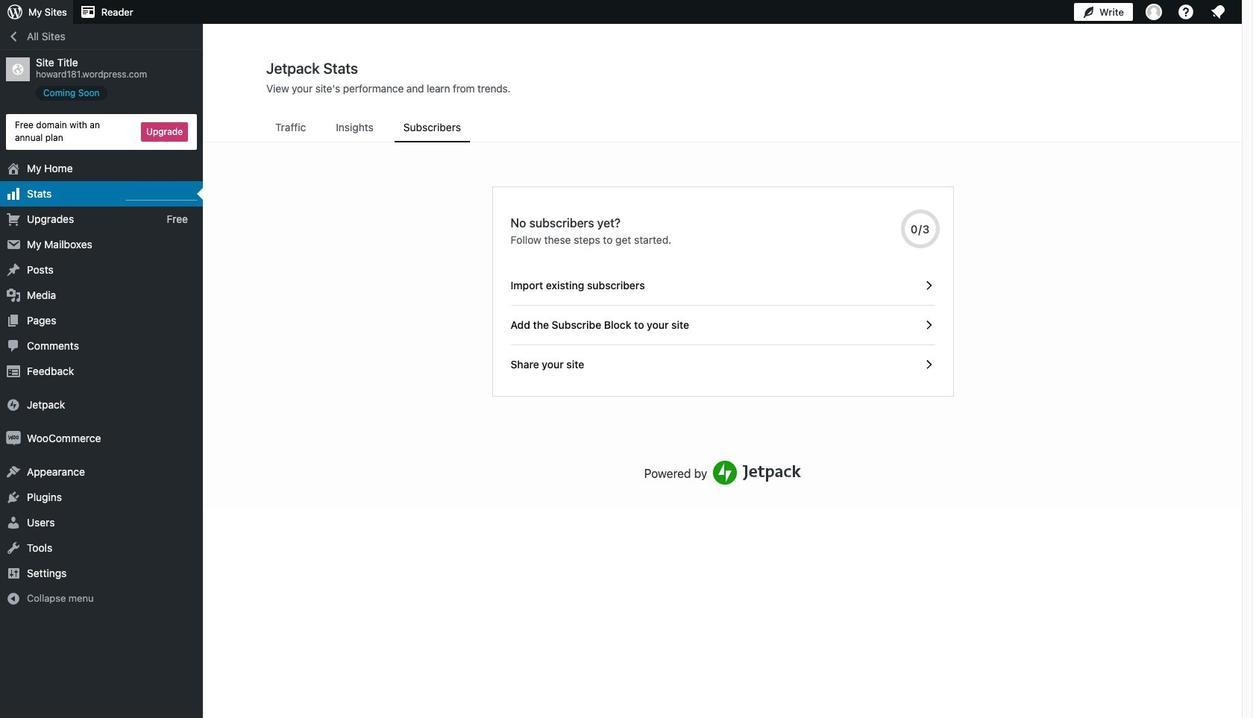 Task type: describe. For each thing, give the bounding box(es) containing it.
help image
[[1177, 3, 1195, 21]]

1 task enabled image from the top
[[922, 279, 935, 292]]

1 img image from the top
[[6, 397, 21, 412]]

my profile image
[[1146, 4, 1162, 20]]

highest hourly views 0 image
[[126, 191, 197, 200]]



Task type: vqa. For each thing, say whether or not it's contained in the screenshot.
bottom img
yes



Task type: locate. For each thing, give the bounding box(es) containing it.
task enabled image
[[922, 279, 935, 292], [922, 358, 935, 371]]

0 vertical spatial task enabled image
[[922, 279, 935, 292]]

0 vertical spatial img image
[[6, 397, 21, 412]]

launchpad checklist element
[[511, 266, 935, 384]]

menu
[[266, 114, 1179, 142]]

1 vertical spatial img image
[[6, 431, 21, 446]]

main content
[[204, 59, 1242, 509]]

manage your notifications image
[[1209, 3, 1227, 21]]

progress bar
[[901, 210, 939, 248]]

img image
[[6, 397, 21, 412], [6, 431, 21, 446]]

2 img image from the top
[[6, 431, 21, 446]]

task enabled image down task enabled icon
[[922, 358, 935, 371]]

task enabled image up task enabled icon
[[922, 279, 935, 292]]

2 task enabled image from the top
[[922, 358, 935, 371]]

1 vertical spatial task enabled image
[[922, 358, 935, 371]]

task enabled image
[[922, 318, 935, 332]]



